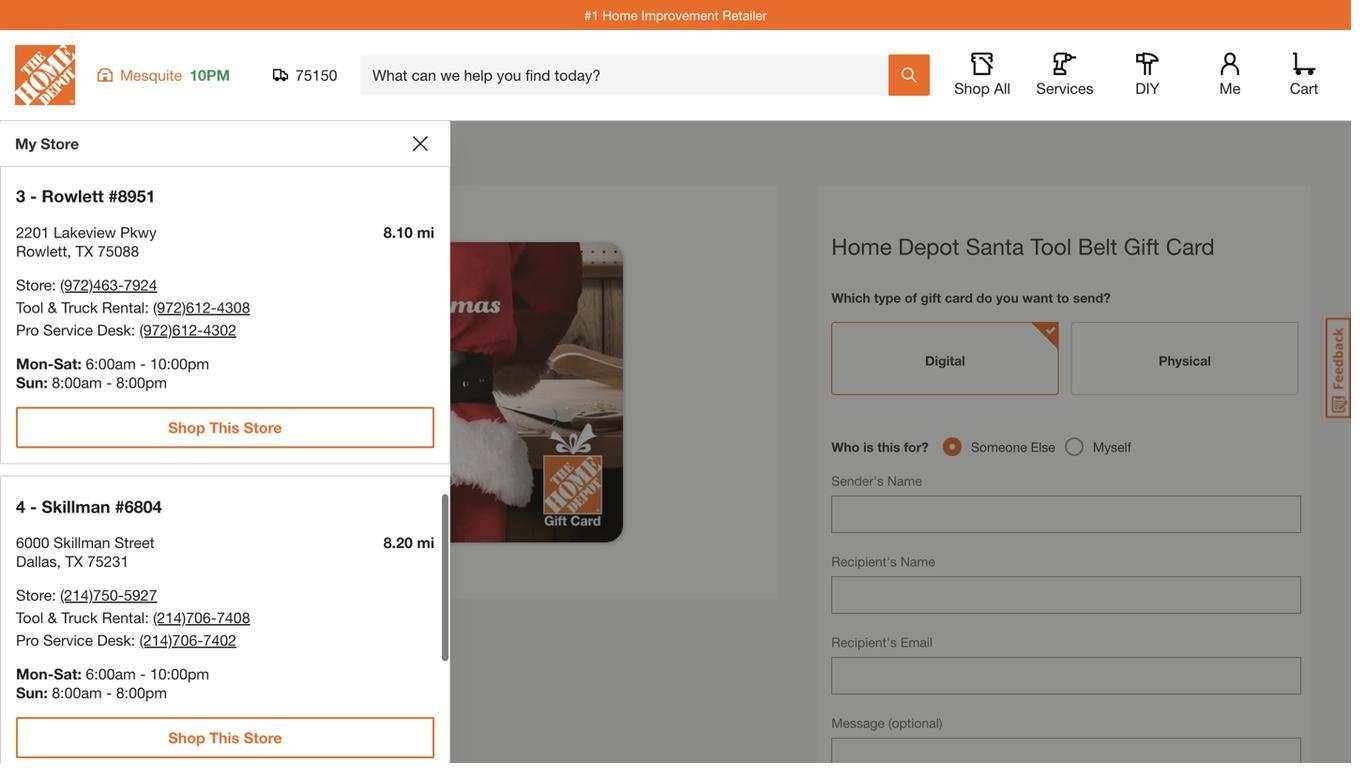 Task type: describe. For each thing, give the bounding box(es) containing it.
2201 lakeview pkwy rowlett , tx 75088
[[16, 223, 157, 260]]

- down store : (972)463-7924 tool & truck rental : (972)612-4308 pro service desk : (972)612-4302
[[106, 373, 112, 391]]

sat: for rowlett
[[54, 355, 82, 373]]

physical link
[[1072, 322, 1300, 395]]

services button
[[1036, 53, 1096, 98]]

sun: for 4
[[16, 684, 48, 702]]

is
[[864, 439, 874, 455]]

card
[[945, 290, 973, 306]]

10:00pm for 8951
[[150, 355, 209, 373]]

8:00am for skillman
[[52, 684, 102, 702]]

store : (972)463-7924 tool & truck rental : (972)612-4308 pro service desk : (972)612-4302
[[16, 276, 250, 339]]

tool inside the store : (214)750-5927 tool & truck rental : (214)706-7408 pro service desk : (214)706-7402
[[16, 609, 43, 627]]

#1 home improvement retailer
[[585, 7, 767, 23]]

4 - skillman # 6804
[[16, 496, 162, 517]]

2 horizontal spatial gift
[[1125, 233, 1160, 260]]

shop this store
[[168, 108, 282, 126]]

home / gift cards / home depot santa tool belt gift card
[[19, 152, 431, 169]]

recipient's for recipient's name
[[832, 554, 897, 569]]

pro for 4
[[16, 631, 39, 649]]

0 vertical spatial (972)612-
[[153, 298, 217, 316]]

8:00pm for 8951
[[116, 373, 167, 391]]

8.20
[[384, 534, 413, 552]]

sender's name
[[832, 473, 923, 489]]

do
[[977, 290, 993, 306]]

sun: for 3
[[16, 373, 48, 391]]

shop all
[[955, 79, 1011, 97]]

me button
[[1201, 53, 1261, 98]]

mi for 6804
[[417, 534, 435, 552]]

6000 skillman street dallas , tx 75231
[[16, 534, 155, 570]]

0 horizontal spatial gift
[[83, 152, 107, 169]]

myself
[[1094, 439, 1132, 455]]

7924
[[124, 276, 157, 294]]

8.10
[[384, 223, 413, 241]]

rowlett inside 2201 lakeview pkwy rowlett , tx 75088
[[16, 242, 67, 260]]

8.20 mi
[[384, 534, 435, 552]]

1 vertical spatial (972)612-
[[139, 321, 203, 339]]

store : (214)750-5927 tool & truck rental : (214)706-7408 pro service desk : (214)706-7402
[[16, 586, 250, 649]]

mesquite 10pm
[[120, 66, 230, 84]]

of
[[905, 290, 918, 306]]

3
[[16, 186, 25, 206]]

gift cards link
[[83, 152, 151, 169]]

diy button
[[1118, 53, 1178, 98]]

(214)750-5927 link
[[60, 586, 157, 604]]

retailer
[[723, 7, 767, 23]]

sender's
[[832, 473, 884, 489]]

& for 3 -
[[48, 298, 57, 316]]

shop all button
[[953, 53, 1013, 98]]

who is this for?
[[832, 439, 929, 455]]

tx for skillman
[[65, 553, 83, 570]]

6:00am for rowlett
[[86, 355, 136, 373]]

4308
[[217, 298, 250, 316]]

8951
[[118, 186, 156, 206]]

75231
[[87, 553, 129, 570]]

1 horizontal spatial gift
[[370, 152, 394, 169]]

1 horizontal spatial belt
[[1079, 233, 1118, 260]]

desk for skillman
[[97, 631, 131, 649]]

Sender's Name text field
[[832, 496, 1302, 533]]

(214)706-7408 link
[[153, 609, 250, 627]]

1 horizontal spatial santa
[[966, 233, 1025, 260]]

8:00pm for 6804
[[116, 684, 167, 702]]

, for skillman
[[57, 553, 61, 570]]

- right 4
[[30, 496, 37, 517]]

mesquite
[[120, 66, 182, 84]]

home up the which on the right of the page
[[832, 233, 893, 260]]

skillman inside '6000 skillman street dallas , tx 75231'
[[54, 534, 110, 552]]

service for skillman
[[43, 631, 93, 649]]

street
[[114, 534, 155, 552]]

1 vertical spatial card
[[1167, 233, 1216, 260]]

which
[[832, 290, 871, 306]]

cards
[[111, 152, 151, 169]]

Recipient's Name text field
[[832, 576, 1302, 614]]

- right 3
[[30, 186, 37, 206]]

desk for rowlett
[[97, 321, 131, 339]]

0 vertical spatial skillman
[[42, 496, 110, 517]]

, for rowlett
[[67, 242, 71, 260]]

(972)612-4308 link
[[153, 298, 250, 316]]

shop this store button for 3 - rowlett # 8951
[[16, 407, 435, 448]]

my
[[15, 135, 36, 153]]

6804
[[125, 496, 162, 517]]

0 horizontal spatial card
[[398, 152, 431, 169]]

else
[[1032, 439, 1056, 455]]

tx for rowlett
[[75, 242, 93, 260]]

75088
[[97, 242, 139, 260]]

home down the shop this store
[[175, 152, 215, 169]]

0 vertical spatial santa
[[264, 152, 303, 169]]

1 this from the top
[[210, 108, 240, 126]]

home link
[[19, 152, 59, 169]]

the home depot logo image
[[15, 45, 75, 105]]

you
[[997, 290, 1019, 306]]

dallas
[[16, 553, 57, 570]]

email
[[901, 635, 933, 650]]

recipient's name
[[832, 554, 936, 569]]

6000
[[16, 534, 49, 552]]

type
[[875, 290, 902, 306]]

(optional)
[[889, 715, 943, 731]]

# for 6804
[[115, 496, 125, 517]]

digital link
[[832, 322, 1060, 395]]

default image digital image
[[173, 242, 624, 543]]

this for 3 - rowlett # 8951
[[210, 419, 240, 436]]

2201
[[16, 223, 49, 241]]

truck for rowlett
[[61, 298, 98, 316]]

tool inside store : (972)463-7924 tool & truck rental : (972)612-4308 pro service desk : (972)612-4302
[[16, 298, 43, 316]]

message (optional)
[[832, 715, 943, 731]]

all
[[995, 79, 1011, 97]]

1 / from the left
[[69, 152, 74, 169]]

home depot santa tool belt gift card
[[832, 233, 1216, 260]]

name for recipient's name
[[901, 554, 936, 569]]

truck for skillman
[[61, 609, 98, 627]]

75150
[[296, 66, 338, 84]]

10:00pm for 6804
[[150, 665, 209, 683]]

(972)463-7924 link
[[60, 276, 157, 294]]

for?
[[905, 439, 929, 455]]



Task type: locate. For each thing, give the bounding box(es) containing it.
(972)463-
[[60, 276, 124, 294]]

5927
[[124, 586, 157, 604]]

1 vertical spatial rowlett
[[16, 242, 67, 260]]

0 vertical spatial ,
[[67, 242, 71, 260]]

skillman up '6000 skillman street dallas , tx 75231'
[[42, 496, 110, 517]]

0 vertical spatial mon-
[[16, 355, 54, 373]]

service down (972)463-
[[43, 321, 93, 339]]

2 rental from the top
[[102, 609, 145, 627]]

1 horizontal spatial card
[[1167, 233, 1216, 260]]

tool up 'to'
[[1031, 233, 1072, 260]]

feedback link image
[[1327, 317, 1352, 419]]

digital
[[926, 353, 966, 369]]

desk
[[97, 321, 131, 339], [97, 631, 131, 649]]

someone else
[[972, 439, 1056, 455]]

4
[[16, 496, 25, 517]]

# down 'gift cards' link
[[109, 186, 118, 206]]

1 vertical spatial rental
[[102, 609, 145, 627]]

0 vertical spatial 6:00am
[[86, 355, 136, 373]]

desk down (972)463-7924 link
[[97, 321, 131, 339]]

1 vertical spatial skillman
[[54, 534, 110, 552]]

rowlett up lakeview
[[42, 186, 104, 206]]

1 vertical spatial tx
[[65, 553, 83, 570]]

What can we help you find today? search field
[[373, 55, 888, 95]]

message
[[832, 715, 885, 731]]

10:00pm down (972)612-4302 link
[[150, 355, 209, 373]]

, inside '6000 skillman street dallas , tx 75231'
[[57, 553, 61, 570]]

rental for 8951
[[102, 298, 145, 316]]

cart link
[[1284, 53, 1326, 98]]

0 horizontal spatial /
[[69, 152, 74, 169]]

&
[[48, 298, 57, 316], [48, 609, 57, 627]]

lakeview
[[54, 223, 116, 241]]

desk down (214)750-5927 "link" on the left of the page
[[97, 631, 131, 649]]

0 vertical spatial depot
[[219, 152, 260, 169]]

mon-sat: 6:00am - 10:00pm sun: 8:00am - 8:00pm shop this store for 4 - skillman # 6804
[[16, 665, 282, 747]]

1 vertical spatial sun:
[[16, 684, 48, 702]]

, up (214)750-
[[57, 553, 61, 570]]

recipient's left email
[[832, 635, 897, 650]]

truck down (214)750-
[[61, 609, 98, 627]]

0 vertical spatial sat:
[[54, 355, 82, 373]]

2 vertical spatial shop this store button
[[16, 717, 435, 759]]

1 mi from the top
[[417, 223, 435, 241]]

belt
[[339, 152, 366, 169], [1079, 233, 1118, 260]]

0 vertical spatial tx
[[75, 242, 93, 260]]

truck inside the store : (214)750-5927 tool & truck rental : (214)706-7408 pro service desk : (214)706-7402
[[61, 609, 98, 627]]

2 sat: from the top
[[54, 665, 82, 683]]

1 pro from the top
[[16, 321, 39, 339]]

0 vertical spatial this
[[210, 108, 240, 126]]

me
[[1220, 79, 1241, 97]]

tx inside '6000 skillman street dallas , tx 75231'
[[65, 553, 83, 570]]

mi right the 8.20
[[417, 534, 435, 552]]

/ right 'cards' on the left of the page
[[160, 152, 165, 169]]

2 pro from the top
[[16, 631, 39, 649]]

8.10 mi
[[384, 223, 435, 241]]

mon-sat: 6:00am - 10:00pm sun: 8:00am - 8:00pm shop this store down (972)612-4302 link
[[16, 355, 282, 436]]

6:00am
[[86, 355, 136, 373], [86, 665, 136, 683]]

tool down 75150 on the left top of the page
[[308, 152, 335, 169]]

1 truck from the top
[[61, 298, 98, 316]]

1 10:00pm from the top
[[150, 355, 209, 373]]

1 vertical spatial ,
[[57, 553, 61, 570]]

& down 2201 lakeview pkwy rowlett , tx 75088
[[48, 298, 57, 316]]

service
[[43, 321, 93, 339], [43, 631, 93, 649]]

0 vertical spatial sun:
[[16, 373, 48, 391]]

0 vertical spatial mon-sat: 6:00am - 10:00pm sun: 8:00am - 8:00pm shop this store
[[16, 355, 282, 436]]

1 8:00pm from the top
[[116, 373, 167, 391]]

this
[[210, 108, 240, 126], [210, 419, 240, 436], [210, 729, 240, 747]]

pro for 3
[[16, 321, 39, 339]]

tx inside 2201 lakeview pkwy rowlett , tx 75088
[[75, 242, 93, 260]]

1 & from the top
[[48, 298, 57, 316]]

rowlett down 2201
[[16, 242, 67, 260]]

physical
[[1160, 353, 1212, 369]]

2 / from the left
[[160, 152, 165, 169]]

service for rowlett
[[43, 321, 93, 339]]

2 recipient's from the top
[[832, 635, 897, 650]]

this for 4 - skillman # 6804
[[210, 729, 240, 747]]

(972)612- up (972)612-4302 link
[[153, 298, 217, 316]]

0 vertical spatial #
[[109, 186, 118, 206]]

service inside the store : (214)750-5927 tool & truck rental : (214)706-7408 pro service desk : (214)706-7402
[[43, 631, 93, 649]]

1 vertical spatial 8:00pm
[[116, 684, 167, 702]]

(214)706- up (214)706-7402 link
[[153, 609, 217, 627]]

1 6:00am from the top
[[86, 355, 136, 373]]

0 vertical spatial service
[[43, 321, 93, 339]]

1 vertical spatial recipient's
[[832, 635, 897, 650]]

tx down lakeview
[[75, 242, 93, 260]]

service down (214)750-
[[43, 631, 93, 649]]

0 vertical spatial recipient's
[[832, 554, 897, 569]]

mi right 8.10
[[417, 223, 435, 241]]

75150 button
[[273, 66, 338, 84]]

mon- for 3 -
[[16, 355, 54, 373]]

2 service from the top
[[43, 631, 93, 649]]

services
[[1037, 79, 1094, 97]]

1 vertical spatial 6:00am
[[86, 665, 136, 683]]

- down (214)706-7402 link
[[140, 665, 146, 683]]

2 & from the top
[[48, 609, 57, 627]]

10:00pm
[[150, 355, 209, 373], [150, 665, 209, 683]]

0 vertical spatial 10:00pm
[[150, 355, 209, 373]]

name down 'for?'
[[888, 473, 923, 489]]

2 vertical spatial this
[[210, 729, 240, 747]]

3 - rowlett # 8951
[[16, 186, 156, 206]]

truck down (972)463-
[[61, 298, 98, 316]]

(214)706-7402 link
[[139, 631, 237, 649]]

service inside store : (972)463-7924 tool & truck rental : (972)612-4308 pro service desk : (972)612-4302
[[43, 321, 93, 339]]

which type of gift card do you want to send?
[[832, 290, 1111, 306]]

1 vertical spatial santa
[[966, 233, 1025, 260]]

1 vertical spatial depot
[[899, 233, 960, 260]]

2 mi from the top
[[417, 534, 435, 552]]

4302
[[203, 321, 237, 339]]

mi for 8951
[[417, 223, 435, 241]]

rental down (972)463-7924 link
[[102, 298, 145, 316]]

2 6:00am from the top
[[86, 665, 136, 683]]

0 vertical spatial &
[[48, 298, 57, 316]]

sat: down (214)750-
[[54, 665, 82, 683]]

1 horizontal spatial /
[[160, 152, 165, 169]]

,
[[67, 242, 71, 260], [57, 553, 61, 570]]

cart
[[1291, 79, 1319, 97]]

1 vertical spatial mon-
[[16, 665, 54, 683]]

Recipient's Email email field
[[832, 657, 1302, 695]]

rowlett
[[42, 186, 104, 206], [16, 242, 67, 260]]

to
[[1057, 290, 1070, 306]]

& for 4 -
[[48, 609, 57, 627]]

home right #1
[[603, 7, 638, 23]]

7408
[[217, 609, 250, 627]]

mon-sat: 6:00am - 10:00pm sun: 8:00am - 8:00pm shop this store for 3 - rowlett # 8951
[[16, 355, 282, 436]]

mon-
[[16, 355, 54, 373], [16, 665, 54, 683]]

- down the store : (214)750-5927 tool & truck rental : (214)706-7408 pro service desk : (214)706-7402
[[106, 684, 112, 702]]

0 vertical spatial (214)706-
[[153, 609, 217, 627]]

0 vertical spatial truck
[[61, 298, 98, 316]]

0 vertical spatial name
[[888, 473, 923, 489]]

name up email
[[901, 554, 936, 569]]

who
[[832, 439, 860, 455]]

(972)612- down "(972)612-4308" link
[[139, 321, 203, 339]]

rental inside the store : (214)750-5927 tool & truck rental : (214)706-7408 pro service desk : (214)706-7402
[[102, 609, 145, 627]]

1 shop this store button from the top
[[16, 96, 435, 138]]

improvement
[[642, 7, 719, 23]]

0 vertical spatial card
[[398, 152, 431, 169]]

0 horizontal spatial ,
[[57, 553, 61, 570]]

0 vertical spatial 8:00pm
[[116, 373, 167, 391]]

(214)750-
[[60, 586, 124, 604]]

8:00am for rowlett
[[52, 373, 102, 391]]

10pm
[[190, 66, 230, 84]]

6:00am down the store : (214)750-5927 tool & truck rental : (214)706-7408 pro service desk : (214)706-7402
[[86, 665, 136, 683]]

0 vertical spatial mi
[[417, 223, 435, 241]]

desk inside store : (972)463-7924 tool & truck rental : (972)612-4308 pro service desk : (972)612-4302
[[97, 321, 131, 339]]

pkwy
[[120, 223, 157, 241]]

gift
[[921, 290, 942, 306]]

2 mon- from the top
[[16, 665, 54, 683]]

0 vertical spatial 8:00am
[[52, 373, 102, 391]]

name for sender's name
[[888, 473, 923, 489]]

1 sat: from the top
[[54, 355, 82, 373]]

santa down the shop this store
[[264, 152, 303, 169]]

(214)706- down the "(214)706-7408" link
[[139, 631, 203, 649]]

/ right the home link
[[69, 152, 74, 169]]

mon-sat: 6:00am - 10:00pm sun: 8:00am - 8:00pm shop this store down (214)706-7402 link
[[16, 665, 282, 747]]

name
[[888, 473, 923, 489], [901, 554, 936, 569]]

1 vertical spatial 8:00am
[[52, 684, 102, 702]]

, down lakeview
[[67, 242, 71, 260]]

1 vertical spatial pro
[[16, 631, 39, 649]]

home
[[603, 7, 638, 23], [19, 152, 59, 169], [175, 152, 215, 169], [832, 233, 893, 260]]

sat: down (972)463-
[[54, 355, 82, 373]]

1 8:00am from the top
[[52, 373, 102, 391]]

2 shop this store button from the top
[[16, 407, 435, 448]]

0 vertical spatial rowlett
[[42, 186, 104, 206]]

1 horizontal spatial depot
[[899, 233, 960, 260]]

0 vertical spatial shop this store button
[[16, 96, 435, 138]]

depot down the shop this store
[[219, 152, 260, 169]]

gift
[[83, 152, 107, 169], [370, 152, 394, 169], [1125, 233, 1160, 260]]

1 sun: from the top
[[16, 373, 48, 391]]

rental for 6804
[[102, 609, 145, 627]]

1 vertical spatial truck
[[61, 609, 98, 627]]

my store
[[15, 135, 79, 153]]

8:00pm down (214)706-7402 link
[[116, 684, 167, 702]]

10:00pm down (214)706-7402 link
[[150, 665, 209, 683]]

0 horizontal spatial santa
[[264, 152, 303, 169]]

store inside store : (972)463-7924 tool & truck rental : (972)612-4308 pro service desk : (972)612-4302
[[16, 276, 52, 294]]

drawer close image
[[413, 136, 428, 151]]

mon-sat: 6:00am - 10:00pm sun: 8:00am - 8:00pm shop this store
[[16, 355, 282, 436], [16, 665, 282, 747]]

sun:
[[16, 373, 48, 391], [16, 684, 48, 702]]

depot
[[219, 152, 260, 169], [899, 233, 960, 260]]

1 vertical spatial sat:
[[54, 665, 82, 683]]

0 horizontal spatial belt
[[339, 152, 366, 169]]

, inside 2201 lakeview pkwy rowlett , tx 75088
[[67, 242, 71, 260]]

pro
[[16, 321, 39, 339], [16, 631, 39, 649]]

1 service from the top
[[43, 321, 93, 339]]

home up 3
[[19, 152, 59, 169]]

2 desk from the top
[[97, 631, 131, 649]]

tool down 2201
[[16, 298, 43, 316]]

Message (optional) text field
[[832, 738, 1302, 763]]

want
[[1023, 290, 1054, 306]]

0 horizontal spatial depot
[[219, 152, 260, 169]]

8:00pm down (972)612-4302 link
[[116, 373, 167, 391]]

-
[[30, 186, 37, 206], [140, 355, 146, 373], [106, 373, 112, 391], [30, 496, 37, 517], [140, 665, 146, 683], [106, 684, 112, 702]]

#
[[109, 186, 118, 206], [115, 496, 125, 517]]

(972)612-
[[153, 298, 217, 316], [139, 321, 203, 339]]

store inside the store : (214)750-5927 tool & truck rental : (214)706-7408 pro service desk : (214)706-7402
[[16, 586, 52, 604]]

1 vertical spatial shop this store button
[[16, 407, 435, 448]]

rental down (214)750-5927 "link" on the left of the page
[[102, 609, 145, 627]]

1 rental from the top
[[102, 298, 145, 316]]

0 vertical spatial belt
[[339, 152, 366, 169]]

truck
[[61, 298, 98, 316], [61, 609, 98, 627]]

7402
[[203, 631, 237, 649]]

6:00am for skillman
[[86, 665, 136, 683]]

someone
[[972, 439, 1028, 455]]

this
[[878, 439, 901, 455]]

1 vertical spatial mon-sat: 6:00am - 10:00pm sun: 8:00am - 8:00pm shop this store
[[16, 665, 282, 747]]

tool down dallas
[[16, 609, 43, 627]]

1 vertical spatial &
[[48, 609, 57, 627]]

2 mon-sat: 6:00am - 10:00pm sun: 8:00am - 8:00pm shop this store from the top
[[16, 665, 282, 747]]

3 shop this store button from the top
[[16, 717, 435, 759]]

& inside the store : (214)750-5927 tool & truck rental : (214)706-7408 pro service desk : (214)706-7402
[[48, 609, 57, 627]]

0 vertical spatial rental
[[102, 298, 145, 316]]

# up street
[[115, 496, 125, 517]]

1 vertical spatial desk
[[97, 631, 131, 649]]

pro inside store : (972)463-7924 tool & truck rental : (972)612-4308 pro service desk : (972)612-4302
[[16, 321, 39, 339]]

0 vertical spatial desk
[[97, 321, 131, 339]]

# for 8951
[[109, 186, 118, 206]]

& inside store : (972)463-7924 tool & truck rental : (972)612-4308 pro service desk : (972)612-4302
[[48, 298, 57, 316]]

(972)612-4302 link
[[139, 321, 237, 339]]

& down dallas
[[48, 609, 57, 627]]

sat:
[[54, 355, 82, 373], [54, 665, 82, 683]]

rental inside store : (972)463-7924 tool & truck rental : (972)612-4308 pro service desk : (972)612-4302
[[102, 298, 145, 316]]

pro inside the store : (214)750-5927 tool & truck rental : (214)706-7408 pro service desk : (214)706-7402
[[16, 631, 39, 649]]

1 vertical spatial name
[[901, 554, 936, 569]]

store
[[244, 108, 282, 126], [41, 135, 79, 153], [16, 276, 52, 294], [244, 419, 282, 436], [16, 586, 52, 604], [244, 729, 282, 747]]

1 horizontal spatial ,
[[67, 242, 71, 260]]

1 vertical spatial #
[[115, 496, 125, 517]]

depot up gift
[[899, 233, 960, 260]]

recipient's email
[[832, 635, 933, 650]]

2 sun: from the top
[[16, 684, 48, 702]]

2 truck from the top
[[61, 609, 98, 627]]

#1
[[585, 7, 599, 23]]

1 vertical spatial 10:00pm
[[150, 665, 209, 683]]

send?
[[1074, 290, 1111, 306]]

shop this store button
[[16, 96, 435, 138], [16, 407, 435, 448], [16, 717, 435, 759]]

2 8:00am from the top
[[52, 684, 102, 702]]

1 recipient's from the top
[[832, 554, 897, 569]]

(214)706-
[[153, 609, 217, 627], [139, 631, 203, 649]]

1 vertical spatial (214)706-
[[139, 631, 203, 649]]

1 vertical spatial service
[[43, 631, 93, 649]]

recipient's down sender's
[[832, 554, 897, 569]]

6:00am down store : (972)463-7924 tool & truck rental : (972)612-4308 pro service desk : (972)612-4302
[[86, 355, 136, 373]]

tx left 75231
[[65, 553, 83, 570]]

tx
[[75, 242, 93, 260], [65, 553, 83, 570]]

1 vertical spatial mi
[[417, 534, 435, 552]]

1 mon- from the top
[[16, 355, 54, 373]]

desk inside the store : (214)750-5927 tool & truck rental : (214)706-7408 pro service desk : (214)706-7402
[[97, 631, 131, 649]]

1 vertical spatial this
[[210, 419, 240, 436]]

diy
[[1136, 79, 1160, 97]]

rental
[[102, 298, 145, 316], [102, 609, 145, 627]]

santa up do
[[966, 233, 1025, 260]]

8:00am down store : (972)463-7924 tool & truck rental : (972)612-4308 pro service desk : (972)612-4302
[[52, 373, 102, 391]]

skillman up 75231
[[54, 534, 110, 552]]

mon- for 4 -
[[16, 665, 54, 683]]

1 mon-sat: 6:00am - 10:00pm sun: 8:00am - 8:00pm shop this store from the top
[[16, 355, 282, 436]]

sat: for skillman
[[54, 665, 82, 683]]

1 vertical spatial belt
[[1079, 233, 1118, 260]]

:
[[52, 276, 56, 294], [145, 298, 149, 316], [131, 321, 135, 339], [52, 586, 56, 604], [145, 609, 149, 627], [131, 631, 135, 649]]

0 vertical spatial pro
[[16, 321, 39, 339]]

- down (972)612-4302 link
[[140, 355, 146, 373]]

tool
[[308, 152, 335, 169], [1031, 233, 1072, 260], [16, 298, 43, 316], [16, 609, 43, 627]]

shop inside button
[[955, 79, 991, 97]]

3 this from the top
[[210, 729, 240, 747]]

1 desk from the top
[[97, 321, 131, 339]]

shop this store button for 4 - skillman # 6804
[[16, 717, 435, 759]]

2 8:00pm from the top
[[116, 684, 167, 702]]

2 this from the top
[[210, 419, 240, 436]]

2 10:00pm from the top
[[150, 665, 209, 683]]

truck inside store : (972)463-7924 tool & truck rental : (972)612-4308 pro service desk : (972)612-4302
[[61, 298, 98, 316]]

recipient's for recipient's email
[[832, 635, 897, 650]]

8:00am down the store : (214)750-5927 tool & truck rental : (214)706-7408 pro service desk : (214)706-7402
[[52, 684, 102, 702]]

card
[[398, 152, 431, 169], [1167, 233, 1216, 260]]



Task type: vqa. For each thing, say whether or not it's contained in the screenshot.
FAST
no



